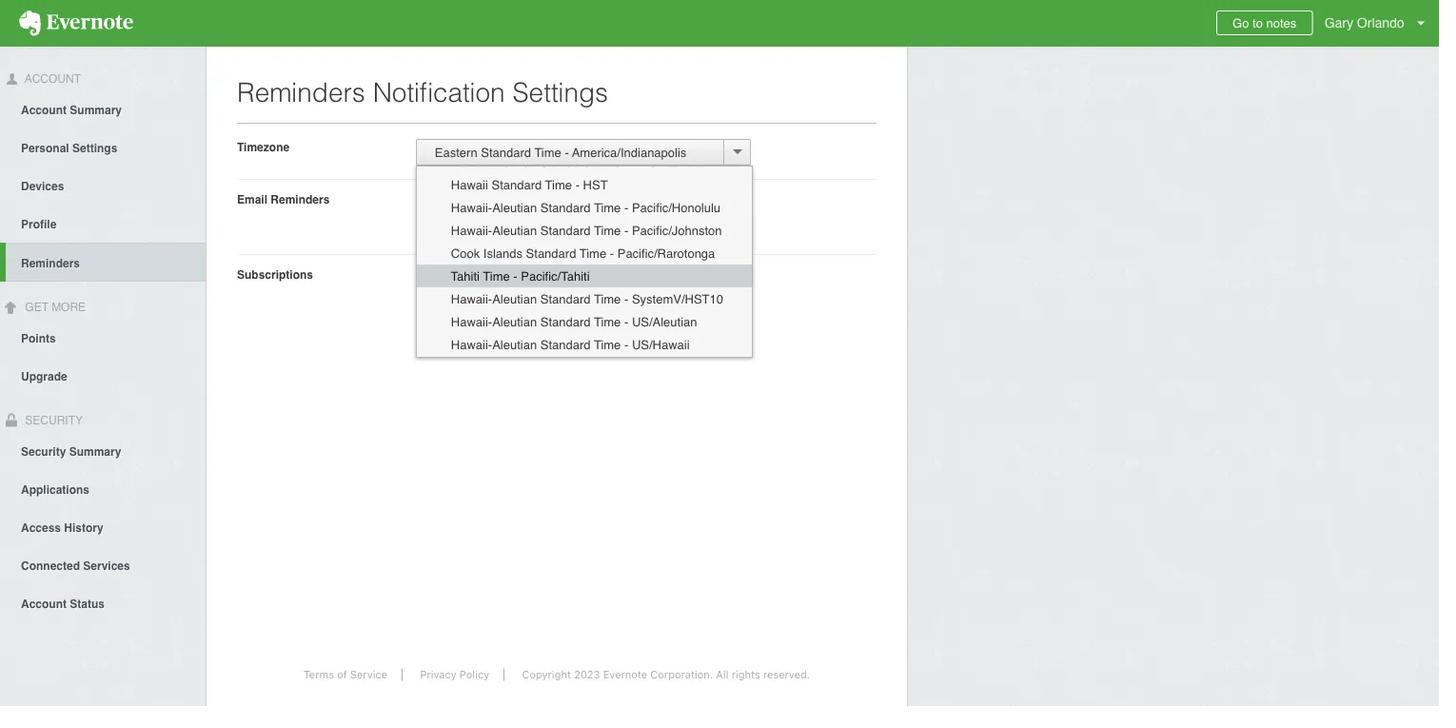 Task type: describe. For each thing, give the bounding box(es) containing it.
access history
[[21, 521, 104, 535]]

2 aleutian from the top
[[493, 200, 537, 215]]

reminders link
[[6, 243, 206, 282]]

gary orlando link
[[1321, 0, 1440, 47]]

- left "us/hawaii"
[[625, 338, 629, 352]]

emails
[[507, 223, 540, 236]]

we'll send you a daily digest of your upcoming reminders.
[[416, 193, 712, 206]]

email
[[237, 193, 268, 206]]

america/indianapolis
[[572, 145, 687, 160]]

personal settings
[[21, 142, 117, 155]]

evernote image
[[0, 10, 152, 36]]

copyright 2023 evernote corporation. all rights reserved.
[[522, 669, 811, 681]]

time up digest
[[535, 145, 562, 160]]

- up upcoming
[[625, 155, 629, 169]]

gary
[[1325, 15, 1354, 30]]

personal
[[21, 142, 69, 155]]

6 aleutian from the top
[[493, 338, 537, 352]]

time up hst
[[594, 155, 621, 169]]

reminders.
[[654, 193, 712, 206]]

points
[[21, 332, 56, 345]]

connected
[[21, 559, 80, 573]]

security summary link
[[0, 432, 206, 470]]

all
[[716, 669, 729, 681]]

pacific/johnston
[[632, 223, 722, 238]]

- left pacific/rarotonga
[[610, 246, 614, 260]]

time left systemv/hst10
[[594, 292, 621, 306]]

time up the we'll send you a daily digest of your upcoming reminders.
[[545, 178, 572, 192]]

1 vertical spatial of
[[337, 669, 347, 681]]

privacy policy link
[[406, 669, 505, 681]]

connected services
[[21, 559, 130, 573]]

09:30
[[456, 367, 487, 381]]

services
[[83, 559, 130, 573]]

time down islands
[[483, 269, 510, 283]]

reminder
[[459, 223, 504, 236]]

time left "us/hawaii"
[[594, 338, 621, 352]]

account summary link
[[0, 90, 206, 128]]

1 aleutian from the top
[[493, 155, 537, 169]]

- up the we'll send you a daily digest of your upcoming reminders.
[[565, 145, 569, 160]]

hawaii
[[451, 178, 488, 192]]

send
[[444, 193, 468, 206]]

2023
[[574, 669, 600, 681]]

account status
[[21, 598, 105, 611]]

email reminders
[[237, 193, 330, 206]]

account for account status
[[21, 598, 67, 611]]

devices link
[[0, 166, 206, 205]]

1 horizontal spatial settings
[[513, 77, 609, 108]]

to
[[1253, 16, 1264, 30]]

orlando
[[1358, 15, 1405, 30]]

notes
[[1267, 16, 1297, 30]]

connected services link
[[0, 546, 206, 584]]

privacy
[[420, 669, 457, 681]]

3 aleutian from the top
[[493, 223, 537, 238]]

status
[[70, 598, 105, 611]]

profile link
[[0, 205, 206, 243]]

get for get reminder emails
[[437, 223, 456, 236]]

service
[[350, 669, 388, 681]]

a
[[493, 193, 499, 206]]

points link
[[0, 319, 206, 357]]

pacific/tahiti
[[521, 269, 590, 283]]

upcoming
[[601, 193, 651, 206]]

evernote link
[[0, 0, 152, 47]]

history
[[64, 521, 104, 535]]

go to notes
[[1233, 16, 1297, 30]]

eastern
[[435, 145, 478, 160]]

account summary
[[21, 104, 122, 117]]



Task type: locate. For each thing, give the bounding box(es) containing it.
0 vertical spatial settings
[[513, 77, 609, 108]]

security
[[22, 414, 83, 427], [21, 445, 66, 458]]

time
[[535, 145, 562, 160], [594, 155, 621, 169], [545, 178, 572, 192], [594, 200, 621, 215], [594, 223, 621, 238], [580, 246, 607, 260], [483, 269, 510, 283], [594, 292, 621, 306], [594, 315, 621, 329], [594, 338, 621, 352]]

account up the "account summary"
[[22, 72, 81, 86]]

- left us/aleutian
[[625, 315, 629, 329]]

account
[[22, 72, 81, 86], [21, 104, 67, 117], [21, 598, 67, 611]]

personal settings link
[[0, 128, 206, 166]]

time down hst
[[594, 200, 621, 215]]

get reminder emails
[[437, 223, 540, 236]]

security summary
[[21, 445, 121, 458]]

hawaii-aleutian standard time - america/atka hawaii standard time - hst hawaii-aleutian standard time - pacific/honolulu hawaii-aleutian standard time - pacific/johnston cook islands standard time - pacific/rarotonga tahiti time - pacific/tahiti hawaii-aleutian standard time - systemv/hst10 hawaii-aleutian standard time - us/aleutian hawaii-aleutian standard time - us/hawaii
[[441, 155, 724, 352]]

time down upcoming
[[594, 223, 621, 238]]

pacific/rarotonga
[[618, 246, 716, 260]]

upgrade
[[21, 370, 67, 383]]

-
[[565, 145, 569, 160], [625, 155, 629, 169], [576, 178, 580, 192], [625, 200, 629, 215], [625, 223, 629, 238], [610, 246, 614, 260], [514, 269, 518, 283], [625, 292, 629, 306], [625, 315, 629, 329], [625, 338, 629, 352]]

4 aleutian from the top
[[493, 292, 537, 306]]

4 hawaii- from the top
[[451, 292, 493, 306]]

1 horizontal spatial of
[[563, 193, 573, 206]]

2 vertical spatial reminders
[[21, 257, 80, 270]]

terms of service
[[304, 669, 388, 681]]

1 vertical spatial reminders
[[271, 193, 330, 206]]

of
[[563, 193, 573, 206], [337, 669, 347, 681]]

tahiti
[[451, 269, 480, 283]]

profile
[[21, 218, 57, 231]]

account for account summary
[[21, 104, 67, 117]]

summary up "personal settings" link
[[70, 104, 122, 117]]

0 vertical spatial reminders
[[237, 77, 366, 108]]

0 vertical spatial security
[[22, 414, 83, 427]]

security up security summary
[[22, 414, 83, 427]]

access
[[21, 521, 61, 535]]

islands
[[484, 246, 523, 260]]

cook
[[451, 246, 480, 260]]

2 hawaii- from the top
[[451, 200, 493, 215]]

policy
[[460, 669, 490, 681]]

daily
[[503, 193, 526, 206]]

reminders notification settings
[[237, 77, 609, 108]]

settings up eastern standard time - america/indianapolis
[[513, 77, 609, 108]]

aleutian
[[493, 155, 537, 169], [493, 200, 537, 215], [493, 223, 537, 238], [493, 292, 537, 306], [493, 315, 537, 329], [493, 338, 537, 352]]

0 horizontal spatial get
[[25, 301, 48, 314]]

0 horizontal spatial settings
[[72, 142, 117, 155]]

hawaii-
[[451, 155, 493, 169], [451, 200, 493, 215], [451, 223, 493, 238], [451, 292, 493, 306], [451, 315, 493, 329], [451, 338, 493, 352]]

- right your
[[625, 200, 629, 215]]

us/hawaii
[[632, 338, 690, 352]]

0 vertical spatial account
[[22, 72, 81, 86]]

0 horizontal spatial of
[[337, 669, 347, 681]]

get up cook on the top left of the page
[[437, 223, 456, 236]]

notification
[[373, 77, 505, 108]]

of left your
[[563, 193, 573, 206]]

time up pacific/tahiti
[[580, 246, 607, 260]]

gmt-09:30
[[425, 367, 487, 381]]

5 hawaii- from the top
[[451, 315, 493, 329]]

1 hawaii- from the top
[[451, 155, 493, 169]]

you
[[472, 193, 490, 206]]

america/atka
[[632, 155, 705, 169]]

settings inside "personal settings" link
[[72, 142, 117, 155]]

summary
[[70, 104, 122, 117], [69, 445, 121, 458]]

terms of service link
[[289, 669, 403, 681]]

account up personal
[[21, 104, 67, 117]]

security for security
[[22, 414, 83, 427]]

get
[[437, 223, 456, 236], [25, 301, 48, 314]]

upgrade link
[[0, 357, 206, 395]]

of right terms
[[337, 669, 347, 681]]

timezone
[[237, 140, 290, 154]]

copyright
[[522, 669, 571, 681]]

corporation.
[[651, 669, 713, 681]]

account down connected
[[21, 598, 67, 611]]

reminders for reminders link
[[21, 257, 80, 270]]

more
[[52, 301, 86, 314]]

hst
[[583, 178, 608, 192]]

access history link
[[0, 508, 206, 546]]

eastern standard time - america/indianapolis
[[425, 145, 687, 160]]

get more
[[22, 301, 86, 314]]

summary for account summary
[[70, 104, 122, 117]]

security for security summary
[[21, 445, 66, 458]]

terms
[[304, 669, 334, 681]]

reminders right email
[[271, 193, 330, 206]]

summary for security summary
[[69, 445, 121, 458]]

us/aleutian
[[632, 315, 698, 329]]

go
[[1233, 16, 1250, 30]]

settings up devices "link"
[[72, 142, 117, 155]]

2 vertical spatial account
[[21, 598, 67, 611]]

get for get more
[[25, 301, 48, 314]]

- down islands
[[514, 269, 518, 283]]

1 vertical spatial settings
[[72, 142, 117, 155]]

reminders down profile
[[21, 257, 80, 270]]

we'll
[[416, 193, 440, 206]]

account for account
[[22, 72, 81, 86]]

go to notes link
[[1217, 10, 1314, 35]]

3 hawaii- from the top
[[451, 223, 493, 238]]

devices
[[21, 180, 64, 193]]

subscriptions
[[237, 268, 313, 281]]

applications link
[[0, 470, 206, 508]]

0 vertical spatial get
[[437, 223, 456, 236]]

time left us/aleutian
[[594, 315, 621, 329]]

standard
[[481, 145, 531, 160], [541, 155, 591, 169], [492, 178, 542, 192], [541, 200, 591, 215], [541, 223, 591, 238], [526, 246, 577, 260], [541, 292, 591, 306], [541, 315, 591, 329], [541, 338, 591, 352]]

reminders
[[237, 77, 366, 108], [271, 193, 330, 206], [21, 257, 80, 270]]

pacific/honolulu
[[632, 200, 721, 215]]

reserved.
[[764, 669, 811, 681]]

get up points
[[25, 301, 48, 314]]

digest
[[529, 193, 560, 206]]

1 vertical spatial summary
[[69, 445, 121, 458]]

systemv/hst10
[[632, 292, 724, 306]]

1 vertical spatial get
[[25, 301, 48, 314]]

reminders for reminders notification settings
[[237, 77, 366, 108]]

- up your
[[576, 178, 580, 192]]

- down upcoming
[[625, 223, 629, 238]]

rights
[[732, 669, 761, 681]]

your
[[576, 193, 598, 206]]

reminders up timezone
[[237, 77, 366, 108]]

1 vertical spatial account
[[21, 104, 67, 117]]

1 horizontal spatial get
[[437, 223, 456, 236]]

security up applications
[[21, 445, 66, 458]]

applications
[[21, 483, 90, 497]]

settings
[[513, 77, 609, 108], [72, 142, 117, 155]]

summary up applications link
[[69, 445, 121, 458]]

6 hawaii- from the top
[[451, 338, 493, 352]]

gmt-
[[425, 367, 456, 381]]

1 vertical spatial security
[[21, 445, 66, 458]]

5 aleutian from the top
[[493, 315, 537, 329]]

0 vertical spatial of
[[563, 193, 573, 206]]

gary orlando
[[1325, 15, 1405, 30]]

- left systemv/hst10
[[625, 292, 629, 306]]

evernote
[[603, 669, 648, 681]]

account status link
[[0, 584, 206, 622]]

privacy policy
[[420, 669, 490, 681]]

0 vertical spatial summary
[[70, 104, 122, 117]]



Task type: vqa. For each thing, say whether or not it's contained in the screenshot.
the topmost of
yes



